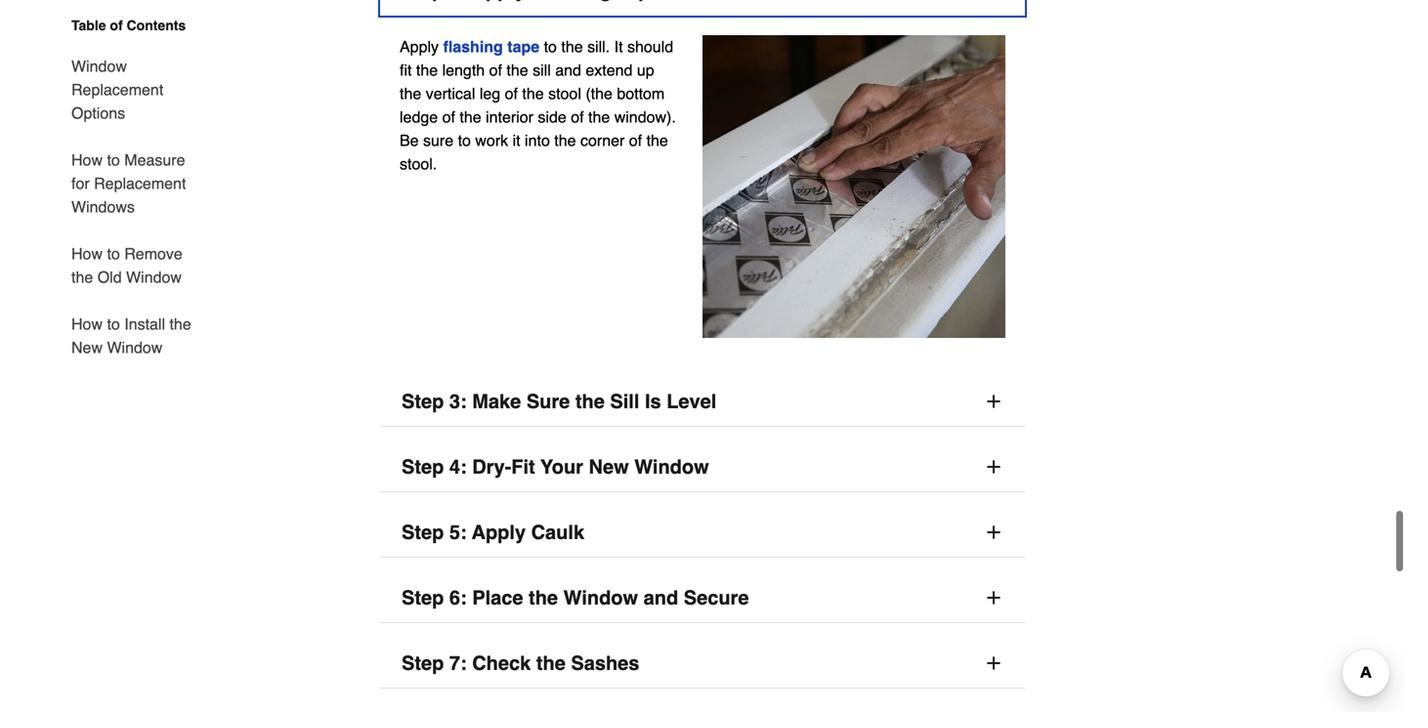 Task type: vqa. For each thing, say whether or not it's contained in the screenshot.
Options
yes



Task type: locate. For each thing, give the bounding box(es) containing it.
step
[[402, 390, 444, 413], [402, 456, 444, 478], [402, 521, 444, 544], [402, 587, 444, 609], [402, 652, 444, 675]]

0 vertical spatial plus image
[[984, 392, 1004, 411]]

to right sure at the left top
[[458, 132, 471, 150]]

how up for
[[71, 151, 103, 169]]

new right your
[[589, 456, 629, 478]]

replacement
[[71, 81, 163, 99], [94, 174, 186, 193]]

plus image inside step 5: apply caulk button
[[984, 523, 1004, 542]]

the down window).
[[647, 132, 668, 150]]

side
[[538, 108, 567, 126]]

plus image for window
[[984, 457, 1004, 477]]

the down side in the left of the page
[[554, 132, 576, 150]]

window down is
[[635, 456, 709, 478]]

2 plus image from the top
[[984, 457, 1004, 477]]

and up 'stool'
[[555, 61, 581, 79]]

plus image inside step 7: check the sashes button
[[984, 654, 1004, 673]]

window down install
[[107, 339, 163, 357]]

apply
[[400, 38, 439, 56], [472, 521, 526, 544]]

3 step from the top
[[402, 521, 444, 544]]

plus image inside step 3: make sure the sill is level button
[[984, 392, 1004, 411]]

1 vertical spatial apply
[[472, 521, 526, 544]]

1 horizontal spatial and
[[644, 587, 679, 609]]

and
[[555, 61, 581, 79], [644, 587, 679, 609]]

to up old
[[107, 245, 120, 263]]

2 vertical spatial how
[[71, 315, 103, 333]]

1 vertical spatial plus image
[[984, 457, 1004, 477]]

windows
[[71, 198, 135, 216]]

0 vertical spatial plus image
[[984, 523, 1004, 542]]

step 3: make sure the sill is level
[[402, 390, 717, 413]]

apply right 5:
[[472, 521, 526, 544]]

how up old
[[71, 245, 103, 263]]

how to measure for replacement windows link
[[71, 137, 202, 231]]

1 vertical spatial how
[[71, 245, 103, 263]]

step inside button
[[402, 652, 444, 675]]

2 vertical spatial plus image
[[984, 654, 1004, 673]]

plus image for step 6: place the window and secure
[[984, 588, 1004, 608]]

window replacement options
[[71, 57, 163, 122]]

work
[[475, 132, 508, 150]]

0 horizontal spatial and
[[555, 61, 581, 79]]

4 step from the top
[[402, 587, 444, 609]]

step left "4:"
[[402, 456, 444, 478]]

of down flashing tape link
[[489, 61, 502, 79]]

step left 3:
[[402, 390, 444, 413]]

to
[[544, 38, 557, 56], [458, 132, 471, 150], [107, 151, 120, 169], [107, 245, 120, 263], [107, 315, 120, 333]]

plus image inside step 4: dry-fit your new window button
[[984, 457, 1004, 477]]

5 step from the top
[[402, 652, 444, 675]]

how to install the new window
[[71, 315, 191, 357]]

step left 7:
[[402, 652, 444, 675]]

window
[[71, 57, 127, 75], [126, 268, 182, 286], [107, 339, 163, 357], [635, 456, 709, 478], [564, 587, 638, 609]]

how
[[71, 151, 103, 169], [71, 245, 103, 263], [71, 315, 103, 333]]

make
[[472, 390, 521, 413]]

step for step 5: apply caulk
[[402, 521, 444, 544]]

window inside the how to install the new window
[[107, 339, 163, 357]]

plus image for is
[[984, 392, 1004, 411]]

leg
[[480, 85, 501, 103]]

(the
[[586, 85, 613, 103]]

window down remove on the left
[[126, 268, 182, 286]]

3 how from the top
[[71, 315, 103, 333]]

your
[[541, 456, 583, 478]]

how down old
[[71, 315, 103, 333]]

of
[[110, 18, 123, 33], [489, 61, 502, 79], [505, 85, 518, 103], [442, 108, 455, 126], [571, 108, 584, 126], [629, 132, 642, 150]]

2 step from the top
[[402, 456, 444, 478]]

0 vertical spatial how
[[71, 151, 103, 169]]

new down old
[[71, 339, 103, 357]]

apply inside button
[[472, 521, 526, 544]]

1 how from the top
[[71, 151, 103, 169]]

to inside the how to install the new window
[[107, 315, 120, 333]]

ledge
[[400, 108, 438, 126]]

sill
[[610, 390, 640, 413]]

applying flashing tape to the window sill. image
[[703, 35, 1006, 338]]

plus image inside step 6: place the window and secure button
[[984, 588, 1004, 608]]

plus image
[[984, 523, 1004, 542], [984, 588, 1004, 608]]

the right install
[[170, 315, 191, 333]]

replacement inside how to measure for replacement windows
[[94, 174, 186, 193]]

sure
[[423, 132, 454, 150]]

step for step 3: make sure the sill is level
[[402, 390, 444, 413]]

to for install
[[107, 315, 120, 333]]

1 horizontal spatial new
[[589, 456, 629, 478]]

1 horizontal spatial apply
[[472, 521, 526, 544]]

old
[[97, 268, 122, 286]]

place
[[472, 587, 523, 609]]

replacement down measure
[[94, 174, 186, 193]]

new
[[71, 339, 103, 357], [589, 456, 629, 478]]

how inside how to measure for replacement windows
[[71, 151, 103, 169]]

0 vertical spatial and
[[555, 61, 581, 79]]

window inside window replacement options
[[71, 57, 127, 75]]

1 vertical spatial new
[[589, 456, 629, 478]]

length
[[442, 61, 485, 79]]

how inside the how to install the new window
[[71, 315, 103, 333]]

0 horizontal spatial apply
[[400, 38, 439, 56]]

fit
[[400, 61, 412, 79]]

the right place
[[529, 587, 558, 609]]

how for how to measure for replacement windows
[[71, 151, 103, 169]]

to left install
[[107, 315, 120, 333]]

is
[[645, 390, 661, 413]]

to inside how to remove the old window
[[107, 245, 120, 263]]

2 how from the top
[[71, 245, 103, 263]]

apply up fit
[[400, 38, 439, 56]]

1 vertical spatial plus image
[[984, 588, 1004, 608]]

step for step 4: dry-fit your new window
[[402, 456, 444, 478]]

1 vertical spatial replacement
[[94, 174, 186, 193]]

the right check
[[536, 652, 566, 675]]

step 5: apply caulk button
[[380, 508, 1025, 558]]

sill.
[[587, 38, 610, 56]]

0 vertical spatial new
[[71, 339, 103, 357]]

how to remove the old window link
[[71, 231, 202, 301]]

the left sill.
[[561, 38, 583, 56]]

of down window).
[[629, 132, 642, 150]]

options
[[71, 104, 125, 122]]

step 5: apply caulk
[[402, 521, 585, 544]]

plus image for step 5: apply caulk
[[984, 523, 1004, 542]]

the
[[561, 38, 583, 56], [416, 61, 438, 79], [507, 61, 528, 79], [400, 85, 421, 103], [522, 85, 544, 103], [460, 108, 481, 126], [588, 108, 610, 126], [554, 132, 576, 150], [647, 132, 668, 150], [71, 268, 93, 286], [170, 315, 191, 333], [576, 390, 605, 413], [529, 587, 558, 609], [536, 652, 566, 675]]

to the sill. it should fit the length of the sill and extend up the vertical leg of the stool (the bottom ledge of the interior side of the window). be sure to work it into the corner of the stool.
[[400, 38, 676, 173]]

step left "6:"
[[402, 587, 444, 609]]

window replacement options link
[[71, 43, 202, 137]]

and left secure
[[644, 587, 679, 609]]

1 plus image from the top
[[984, 392, 1004, 411]]

the down fit
[[400, 85, 421, 103]]

step 4: dry-fit your new window
[[402, 456, 709, 478]]

2 plus image from the top
[[984, 588, 1004, 608]]

0 horizontal spatial new
[[71, 339, 103, 357]]

replacement up options
[[71, 81, 163, 99]]

window up sashes on the left bottom of page
[[564, 587, 638, 609]]

how inside how to remove the old window
[[71, 245, 103, 263]]

window).
[[614, 108, 676, 126]]

step for step 7: check the sashes
[[402, 652, 444, 675]]

it
[[513, 132, 521, 150]]

1 step from the top
[[402, 390, 444, 413]]

install
[[124, 315, 165, 333]]

plus image
[[984, 392, 1004, 411], [984, 457, 1004, 477], [984, 654, 1004, 673]]

window down table
[[71, 57, 127, 75]]

to inside how to measure for replacement windows
[[107, 151, 120, 169]]

1 plus image from the top
[[984, 523, 1004, 542]]

the down (the
[[588, 108, 610, 126]]

step left 5:
[[402, 521, 444, 544]]

dry-
[[472, 456, 511, 478]]

1 vertical spatial and
[[644, 587, 679, 609]]

to left measure
[[107, 151, 120, 169]]

the down sill at left
[[522, 85, 544, 103]]

the left old
[[71, 268, 93, 286]]

3 plus image from the top
[[984, 654, 1004, 673]]



Task type: describe. For each thing, give the bounding box(es) containing it.
of right table
[[110, 18, 123, 33]]

level
[[667, 390, 717, 413]]

and inside button
[[644, 587, 679, 609]]

0 vertical spatial apply
[[400, 38, 439, 56]]

step 7: check the sashes button
[[380, 639, 1025, 689]]

table of contents
[[71, 18, 186, 33]]

interior
[[486, 108, 534, 126]]

stool
[[548, 85, 581, 103]]

of down vertical
[[442, 108, 455, 126]]

stool.
[[400, 155, 437, 173]]

step 3: make sure the sill is level button
[[380, 377, 1025, 427]]

and inside to the sill. it should fit the length of the sill and extend up the vertical leg of the stool (the bottom ledge of the interior side of the window). be sure to work it into the corner of the stool.
[[555, 61, 581, 79]]

how for how to remove the old window
[[71, 245, 103, 263]]

window inside how to remove the old window
[[126, 268, 182, 286]]

tape
[[508, 38, 540, 56]]

how for how to install the new window
[[71, 315, 103, 333]]

secure
[[684, 587, 749, 609]]

the left sill
[[576, 390, 605, 413]]

extend
[[586, 61, 633, 79]]

table
[[71, 18, 106, 33]]

the inside the how to install the new window
[[170, 315, 191, 333]]

0 vertical spatial replacement
[[71, 81, 163, 99]]

step for step 6: place the window and secure
[[402, 587, 444, 609]]

step 7: check the sashes
[[402, 652, 640, 675]]

check
[[472, 652, 531, 675]]

the down tape
[[507, 61, 528, 79]]

to for measure
[[107, 151, 120, 169]]

7:
[[449, 652, 467, 675]]

remove
[[124, 245, 183, 263]]

into
[[525, 132, 550, 150]]

vertical
[[426, 85, 475, 103]]

5:
[[449, 521, 467, 544]]

sure
[[527, 390, 570, 413]]

step 6: place the window and secure
[[402, 587, 749, 609]]

step 4: dry-fit your new window button
[[380, 443, 1025, 493]]

fit
[[511, 456, 535, 478]]

corner
[[581, 132, 625, 150]]

flashing tape link
[[443, 38, 540, 56]]

new inside the how to install the new window
[[71, 339, 103, 357]]

to for remove
[[107, 245, 120, 263]]

bottom
[[617, 85, 665, 103]]

the down leg
[[460, 108, 481, 126]]

measure
[[124, 151, 185, 169]]

sill
[[533, 61, 551, 79]]

step 6: place the window and secure button
[[380, 574, 1025, 624]]

4:
[[449, 456, 467, 478]]

apply flashing tape
[[400, 38, 540, 56]]

should
[[627, 38, 674, 56]]

the inside how to remove the old window
[[71, 268, 93, 286]]

table of contents element
[[56, 16, 202, 360]]

6:
[[449, 587, 467, 609]]

the inside button
[[536, 652, 566, 675]]

flashing
[[443, 38, 503, 56]]

new inside button
[[589, 456, 629, 478]]

it
[[614, 38, 623, 56]]

of right leg
[[505, 85, 518, 103]]

caulk
[[531, 521, 585, 544]]

to up sill at left
[[544, 38, 557, 56]]

for
[[71, 174, 90, 193]]

3:
[[449, 390, 467, 413]]

contents
[[127, 18, 186, 33]]

of right side in the left of the page
[[571, 108, 584, 126]]

how to remove the old window
[[71, 245, 183, 286]]

be
[[400, 132, 419, 150]]

how to measure for replacement windows
[[71, 151, 186, 216]]

how to install the new window link
[[71, 301, 202, 360]]

sashes
[[571, 652, 640, 675]]

the right fit
[[416, 61, 438, 79]]

up
[[637, 61, 654, 79]]



